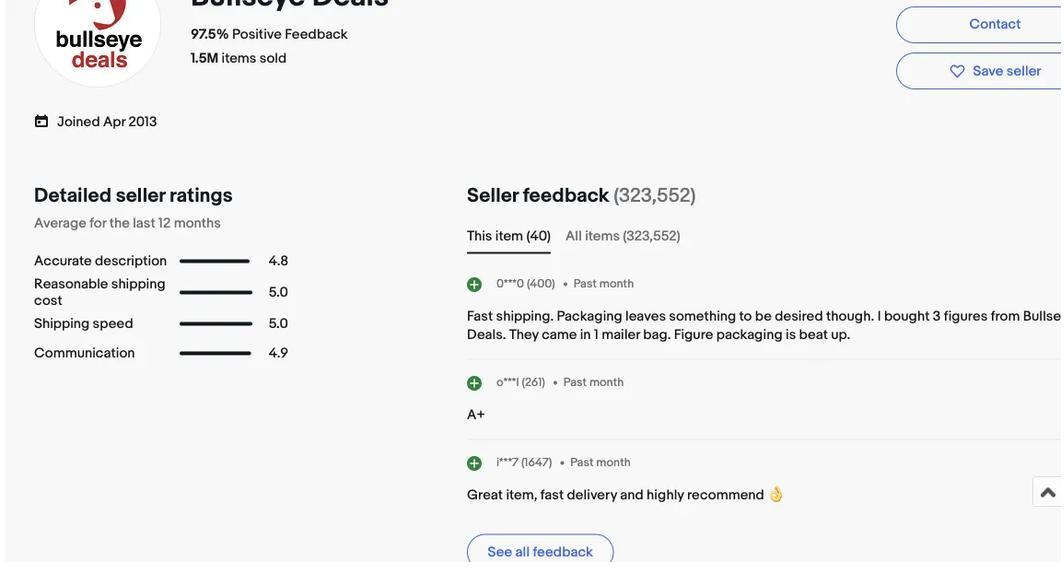 Task type: locate. For each thing, give the bounding box(es) containing it.
a+
[[467, 407, 485, 424]]

bullsey
[[1023, 309, 1061, 325]]

1 horizontal spatial seller
[[1007, 63, 1042, 80]]

save seller
[[973, 63, 1042, 80]]

this item (40)
[[467, 228, 551, 245]]

0 horizontal spatial seller
[[116, 184, 165, 208]]

past up delivery
[[571, 456, 594, 471]]

items down positive
[[222, 50, 257, 67]]

fast
[[541, 487, 564, 504]]

positive
[[232, 26, 282, 43]]

ratings
[[170, 184, 233, 208]]

4.8
[[269, 253, 289, 270]]

seller inside save seller button
[[1007, 63, 1042, 80]]

items
[[222, 50, 257, 67], [585, 228, 620, 245]]

item
[[495, 228, 523, 245]]

5.0
[[269, 285, 288, 301], [269, 316, 288, 333]]

something
[[669, 309, 736, 325]]

though.
[[826, 309, 875, 325]]

month for delivery
[[596, 456, 631, 471]]

0 vertical spatial month
[[600, 278, 634, 292]]

past up packaging
[[574, 278, 597, 292]]

0 vertical spatial feedback
[[523, 184, 610, 208]]

seller up the "last" on the top
[[116, 184, 165, 208]]

seller for detailed
[[116, 184, 165, 208]]

1 vertical spatial past month
[[564, 376, 624, 390]]

past for fast
[[571, 456, 594, 471]]

average for the last 12 months
[[34, 216, 221, 232]]

1 vertical spatial items
[[585, 228, 620, 245]]

item,
[[506, 487, 538, 504]]

past month up packaging
[[574, 278, 634, 292]]

0 vertical spatial past
[[574, 278, 597, 292]]

1 vertical spatial month
[[590, 376, 624, 390]]

average
[[34, 216, 86, 232]]

all
[[516, 544, 530, 561]]

(323,552) up all items (323,552)
[[614, 184, 696, 208]]

reasonable shipping cost
[[34, 276, 166, 310]]

👌
[[768, 487, 780, 504]]

month
[[600, 278, 634, 292], [590, 376, 624, 390], [596, 456, 631, 471]]

month up packaging
[[600, 278, 634, 292]]

the
[[109, 216, 130, 232]]

97.5%
[[191, 26, 229, 43]]

tab list containing this item (40)
[[467, 227, 1061, 247]]

(323,552)
[[614, 184, 696, 208], [623, 228, 681, 245]]

sold
[[260, 50, 287, 67]]

5.0 down 4.8
[[269, 285, 288, 301]]

tab list
[[467, 227, 1061, 247]]

feedback
[[523, 184, 610, 208], [533, 544, 593, 561]]

0 vertical spatial 5.0
[[269, 285, 288, 301]]

fast
[[467, 309, 493, 325]]

joined apr 2013
[[57, 114, 157, 130]]

past month up delivery
[[571, 456, 631, 471]]

(323,552) inside tab list
[[623, 228, 681, 245]]

2 vertical spatial past
[[571, 456, 594, 471]]

items right all
[[585, 228, 620, 245]]

1 vertical spatial seller
[[116, 184, 165, 208]]

0 vertical spatial items
[[222, 50, 257, 67]]

o***l (261)
[[497, 376, 545, 390]]

months
[[174, 216, 221, 232]]

feedback right 'all'
[[533, 544, 593, 561]]

for
[[90, 216, 106, 232]]

0 vertical spatial (323,552)
[[614, 184, 696, 208]]

contact
[[970, 16, 1021, 33]]

1 vertical spatial (323,552)
[[623, 228, 681, 245]]

past month for delivery
[[571, 456, 631, 471]]

97.5% positive feedback 1.5m items sold
[[191, 26, 348, 67]]

cost
[[34, 293, 62, 310]]

accurate
[[34, 253, 92, 270]]

5.0 up 4.9
[[269, 316, 288, 333]]

(1647)
[[521, 456, 552, 471]]

feedback up all
[[523, 184, 610, 208]]

0 vertical spatial past month
[[574, 278, 634, 292]]

2 vertical spatial past month
[[571, 456, 631, 471]]

2 vertical spatial month
[[596, 456, 631, 471]]

items inside the 97.5% positive feedback 1.5m items sold
[[222, 50, 257, 67]]

1 vertical spatial 5.0
[[269, 316, 288, 333]]

month down packaging
[[590, 376, 624, 390]]

all items (323,552)
[[566, 228, 681, 245]]

seller
[[1007, 63, 1042, 80], [116, 184, 165, 208]]

past
[[574, 278, 597, 292], [564, 376, 587, 390], [571, 456, 594, 471]]

o***l
[[497, 376, 519, 390]]

past month for leaves
[[574, 278, 634, 292]]

1.5m
[[191, 50, 219, 67]]

seller right save
[[1007, 63, 1042, 80]]

past right (261)
[[564, 376, 587, 390]]

1 5.0 from the top
[[269, 285, 288, 301]]

0 horizontal spatial items
[[222, 50, 257, 67]]

4.9
[[269, 345, 288, 362]]

past month right (261)
[[564, 376, 624, 390]]

(323,552) right all
[[623, 228, 681, 245]]

0 vertical spatial seller
[[1007, 63, 1042, 80]]

month up great item, fast delivery and highly recommend 👌
[[596, 456, 631, 471]]

1 vertical spatial feedback
[[533, 544, 593, 561]]

packaging
[[557, 309, 623, 325]]

highly
[[647, 487, 684, 504]]

2 5.0 from the top
[[269, 316, 288, 333]]

past month
[[574, 278, 634, 292], [564, 376, 624, 390], [571, 456, 631, 471]]

leaves
[[626, 309, 666, 325]]

1 horizontal spatial items
[[585, 228, 620, 245]]

to
[[739, 309, 752, 325]]

bullseye deals image
[[33, 0, 162, 89]]



Task type: describe. For each thing, give the bounding box(es) containing it.
month for leaves
[[600, 278, 634, 292]]

detailed seller ratings
[[34, 184, 233, 208]]

seller feedback (323,552)
[[467, 184, 696, 208]]

speed
[[93, 316, 133, 333]]

great
[[467, 487, 503, 504]]

fast shipping. packaging leaves something to be desired though. i bought 3 figures from bullsey
[[467, 309, 1061, 344]]

1 vertical spatial past
[[564, 376, 587, 390]]

see
[[488, 544, 512, 561]]

communication
[[34, 345, 135, 362]]

joined
[[57, 114, 100, 130]]

save
[[973, 63, 1004, 80]]

detailed
[[34, 184, 111, 208]]

0***0
[[497, 278, 524, 292]]

apr
[[103, 114, 125, 130]]

seller
[[467, 184, 519, 208]]

see all feedback
[[488, 544, 593, 561]]

save seller button
[[896, 53, 1061, 90]]

contact link
[[896, 7, 1061, 44]]

and
[[620, 487, 644, 504]]

description
[[95, 253, 167, 270]]

(400)
[[527, 278, 555, 292]]

bought
[[884, 309, 930, 325]]

(261)
[[522, 376, 545, 390]]

(323,552) for seller feedback (323,552)
[[614, 184, 696, 208]]

shipping.
[[496, 309, 554, 325]]

seller for save
[[1007, 63, 1042, 80]]

i
[[878, 309, 881, 325]]

i***7 (1647)
[[497, 456, 552, 471]]

(40)
[[526, 228, 551, 245]]

12
[[159, 216, 171, 232]]

0***0 (400)
[[497, 278, 555, 292]]

be
[[755, 309, 772, 325]]

i***7
[[497, 456, 519, 471]]

(323,552) for all items (323,552)
[[623, 228, 681, 245]]

5.0 for speed
[[269, 316, 288, 333]]

from
[[991, 309, 1020, 325]]

5.0 for shipping
[[269, 285, 288, 301]]

last
[[133, 216, 155, 232]]

delivery
[[567, 487, 617, 504]]

text__icon wrapper image
[[34, 112, 57, 129]]

feedback
[[285, 26, 348, 43]]

see all feedback link
[[467, 534, 614, 562]]

shipping
[[34, 316, 90, 333]]

recommend
[[687, 487, 764, 504]]

2013
[[128, 114, 157, 130]]

past for packaging
[[574, 278, 597, 292]]

figures
[[944, 309, 988, 325]]

great item, fast delivery and highly recommend 👌
[[467, 487, 780, 504]]

shipping speed
[[34, 316, 133, 333]]

3
[[933, 309, 941, 325]]

shipping
[[111, 276, 166, 293]]

desired
[[775, 309, 823, 325]]

reasonable
[[34, 276, 108, 293]]

accurate description
[[34, 253, 167, 270]]

all
[[566, 228, 582, 245]]

this
[[467, 228, 492, 245]]



Task type: vqa. For each thing, say whether or not it's contained in the screenshot.


